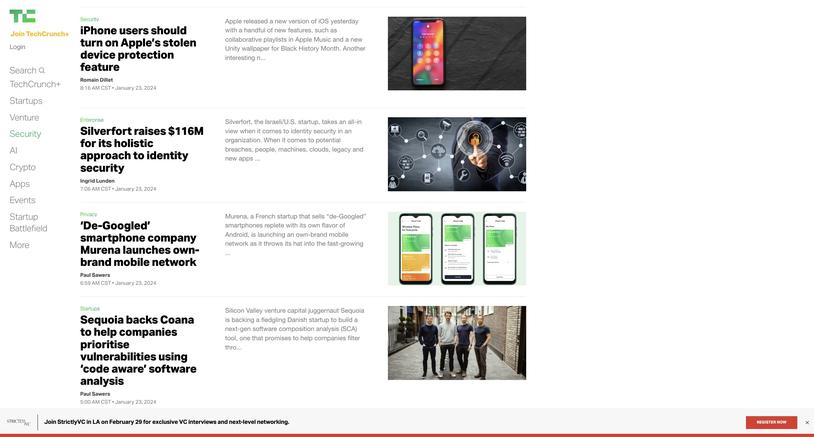 Task type: vqa. For each thing, say whether or not it's contained in the screenshot.
AI link
yes



Task type: locate. For each thing, give the bounding box(es) containing it.
cst down dillet
[[101, 85, 111, 91]]

january inside enterprise silverfort raises $116m for its holistic approach to identity security ingrid lunden 7:06 am cst • january 23, 2024
[[115, 186, 134, 192]]

that up own
[[299, 213, 310, 220]]

history
[[299, 45, 319, 52]]

software inside startups sequoia backs coana to help companies prioritise vulnerabilities using 'code aware' software analysis paul sawers 5:00 am cst • january 23, 2024
[[149, 362, 197, 376]]

0 horizontal spatial that
[[252, 335, 263, 342]]

people,
[[255, 146, 277, 153]]

sawers inside privacy 'de-googled' smartphone company murena launches own- brand mobile network paul sawers 6:59 am cst • january 23, 2024
[[92, 272, 110, 279]]

cst for to
[[101, 186, 111, 192]]

to
[[283, 127, 289, 135], [308, 136, 314, 144], [133, 148, 144, 163], [331, 316, 337, 324], [80, 325, 92, 339], [293, 335, 299, 342]]

startups sequoia backs coana to help companies prioritise vulnerabilities using 'code aware' software analysis paul sawers 5:00 am cst • january 23, 2024
[[80, 306, 197, 406]]

analysis up the 5:00
[[80, 374, 124, 388]]

am inside security iphone users should turn on apple's stolen device protection feature romain dillet 8:16 am cst • january 23, 2024
[[92, 85, 100, 91]]

analysis down juggernaut
[[316, 326, 339, 333]]

for down enterprise
[[80, 136, 96, 150]]

paul
[[80, 272, 91, 279], [80, 391, 91, 398]]

cst inside security iphone users should turn on apple's stolen device protection feature romain dillet 8:16 am cst • january 23, 2024
[[101, 85, 111, 91]]

startups up venture
[[10, 95, 43, 106]]

0 horizontal spatial startup
[[277, 213, 297, 220]]

silverfort, the israeli/u.s. startup, takes an all-in view when it comes to identity security in an organization. when it comes to potential breaches, people, machines, clouds, legacy and new apps ...
[[225, 118, 363, 162]]

1 vertical spatial mobile
[[114, 255, 150, 269]]

in up black
[[289, 36, 294, 43]]

am right the "6:59"
[[92, 280, 100, 287]]

1 vertical spatial startup
[[309, 316, 329, 324]]

and inside apple released a new version of ios yesterday with a handful of new features, such as collaborative playlists in apple music and a new unity wallpaper for black history month. another interesting n...
[[333, 36, 344, 43]]

2 horizontal spatial of
[[340, 222, 345, 229]]

'de-
[[80, 218, 102, 233]]

1 horizontal spatial ...
[[255, 155, 260, 162]]

0 horizontal spatial as
[[250, 240, 257, 248]]

playlists
[[264, 36, 287, 43]]

identity down startup,
[[291, 127, 312, 135]]

paul sawers link up the 5:00
[[80, 391, 110, 398]]

paul sawers link up the "6:59"
[[80, 272, 110, 279]]

am inside privacy 'de-googled' smartphone company murena launches own- brand mobile network paul sawers 6:59 am cst • january 23, 2024
[[92, 280, 100, 287]]

2 january from the top
[[115, 186, 134, 192]]

mobile inside 'murena, a french startup that sells "de-googled" smartphones replete with its own flavor of android, is launching an own-brand mobile network as it throws its hat into the fast-growing ...'
[[329, 231, 348, 238]]

startups down the "6:59"
[[80, 306, 100, 312]]

it inside 'murena, a french startup that sells "de-googled" smartphones replete with its own flavor of android, is launching an own-brand mobile network as it throws its hat into the fast-growing ...'
[[258, 240, 262, 248]]

with right replete
[[286, 222, 298, 229]]

paul sawers link
[[80, 272, 110, 279], [80, 391, 110, 398]]

silicon valley venture capital juggernaut sequoia is backing a fledgling danish startup to build a next-gen software composition analysis (sca) tool, one that promises to help companies filter thro...
[[225, 307, 364, 351]]

machines,
[[278, 146, 308, 153]]

january for feature
[[115, 85, 134, 91]]

using
[[158, 350, 187, 364]]

security inside silverfort, the israeli/u.s. startup, takes an all-in view when it comes to identity security in an organization. when it comes to potential breaches, people, machines, clouds, legacy and new apps ...
[[314, 127, 336, 135]]

security inside security iphone users should turn on apple's stolen device protection feature romain dillet 8:16 am cst • january 23, 2024
[[80, 16, 99, 22]]

another
[[343, 45, 365, 52]]

startups link up venture
[[10, 95, 43, 107]]

new up another on the top left
[[351, 36, 363, 43]]

am down romain dillet link
[[92, 85, 100, 91]]

0 horizontal spatial and
[[333, 36, 344, 43]]

unity
[[225, 45, 240, 52]]

... inside silverfort, the israeli/u.s. startup, takes an all-in view when it comes to identity security in an organization. when it comes to potential breaches, people, machines, clouds, legacy and new apps ...
[[255, 155, 260, 162]]

0 vertical spatial paul sawers link
[[80, 272, 110, 279]]

2024 for identity
[[144, 186, 156, 192]]

0 vertical spatial the
[[254, 118, 263, 126]]

1 vertical spatial that
[[252, 335, 263, 342]]

3 2024 from the top
[[144, 280, 156, 287]]

2 vertical spatial an
[[287, 231, 294, 238]]

googled'
[[102, 218, 150, 233]]

• inside startups sequoia backs coana to help companies prioritise vulnerabilities using 'code aware' software analysis paul sawers 5:00 am cst • january 23, 2024
[[112, 399, 114, 406]]

0 horizontal spatial sequoia
[[80, 313, 124, 327]]

2024 inside enterprise silverfort raises $116m for its holistic approach to identity security ingrid lunden 7:06 am cst • january 23, 2024
[[144, 186, 156, 192]]

1 vertical spatial sawers
[[92, 391, 110, 398]]

1 vertical spatial security
[[10, 128, 41, 139]]

0 vertical spatial mobile
[[329, 231, 348, 238]]

and up month.
[[333, 36, 344, 43]]

1 horizontal spatial identity
[[291, 127, 312, 135]]

1 am from the top
[[92, 85, 100, 91]]

1 vertical spatial ...
[[225, 249, 231, 257]]

analysis
[[316, 326, 339, 333], [80, 374, 124, 388]]

build
[[339, 316, 353, 324]]

that right the one
[[252, 335, 263, 342]]

january inside security iphone users should turn on apple's stolen device protection feature romain dillet 8:16 am cst • january 23, 2024
[[115, 85, 134, 91]]

identity inside enterprise silverfort raises $116m for its holistic approach to identity security ingrid lunden 7:06 am cst • january 23, 2024
[[147, 148, 188, 163]]

2 vertical spatial its
[[285, 240, 292, 248]]

• for to
[[112, 186, 114, 192]]

1 23, from the top
[[135, 85, 143, 91]]

4 january from the top
[[115, 399, 134, 406]]

help down composition
[[300, 335, 313, 342]]

version
[[289, 17, 309, 25]]

0 vertical spatial and
[[333, 36, 344, 43]]

backing
[[232, 316, 254, 324]]

of inside 'murena, a french startup that sells "de-googled" smartphones replete with its own flavor of android, is launching an own-brand mobile network as it throws its hat into the fast-growing ...'
[[340, 222, 345, 229]]

1 horizontal spatial as
[[330, 26, 337, 34]]

2 cst from the top
[[101, 186, 111, 192]]

0 horizontal spatial help
[[94, 325, 117, 339]]

its
[[98, 136, 112, 150], [300, 222, 306, 229], [285, 240, 292, 248]]

+
[[65, 30, 69, 38]]

... right apps
[[255, 155, 260, 162]]

1 horizontal spatial the
[[317, 240, 326, 248]]

1 vertical spatial in
[[357, 118, 362, 126]]

iphone
[[80, 23, 117, 37]]

cst down lunden
[[101, 186, 111, 192]]

1 vertical spatial startups
[[80, 306, 100, 312]]

mobile up fast-
[[329, 231, 348, 238]]

0 vertical spatial comes
[[262, 127, 282, 135]]

0 horizontal spatial software
[[149, 362, 197, 376]]

0 vertical spatial with
[[225, 26, 237, 34]]

composition
[[279, 326, 314, 333]]

am inside enterprise silverfort raises $116m for its holistic approach to identity security ingrid lunden 7:06 am cst • january 23, 2024
[[92, 186, 100, 192]]

help inside startups sequoia backs coana to help companies prioritise vulnerabilities using 'code aware' software analysis paul sawers 5:00 am cst • january 23, 2024
[[94, 325, 117, 339]]

techcrunch link
[[10, 10, 74, 22]]

5:00
[[80, 399, 91, 406]]

its left own
[[300, 222, 306, 229]]

0 vertical spatial network
[[225, 240, 248, 248]]

1 vertical spatial paul sawers link
[[80, 391, 110, 398]]

0 horizontal spatial security
[[80, 161, 124, 175]]

brand up the "6:59"
[[80, 255, 111, 269]]

2 sawers from the top
[[92, 391, 110, 398]]

1 sawers from the top
[[92, 272, 110, 279]]

2024
[[144, 85, 156, 91], [144, 186, 156, 192], [144, 280, 156, 287], [144, 399, 156, 406]]

security link
[[80, 16, 99, 22], [10, 128, 41, 140], [80, 432, 99, 437]]

2024 for protection
[[144, 85, 156, 91]]

of up playlists
[[267, 26, 273, 34]]

3 cst from the top
[[101, 280, 111, 287]]

0 vertical spatial is
[[251, 231, 256, 238]]

0 horizontal spatial startups
[[10, 95, 43, 106]]

2 vertical spatial of
[[340, 222, 345, 229]]

more
[[10, 239, 29, 251]]

and
[[333, 36, 344, 43], [353, 146, 363, 153]]

1 horizontal spatial network
[[225, 240, 248, 248]]

... down android,
[[225, 249, 231, 257]]

... inside 'murena, a french startup that sells "de-googled" smartphones replete with its own flavor of android, is launching an own-brand mobile network as it throws its hat into the fast-growing ...'
[[225, 249, 231, 257]]

1 vertical spatial apple
[[295, 36, 312, 43]]

own- inside privacy 'de-googled' smartphone company murena launches own- brand mobile network paul sawers 6:59 am cst • january 23, 2024
[[173, 243, 199, 257]]

cst for device
[[101, 85, 111, 91]]

with
[[225, 26, 237, 34], [286, 222, 298, 229]]

techcrunch
[[26, 30, 65, 38]]

security inside enterprise silverfort raises $116m for its holistic approach to identity security ingrid lunden 7:06 am cst • january 23, 2024
[[80, 161, 124, 175]]

0 vertical spatial startups
[[10, 95, 43, 106]]

romain dillet link
[[80, 77, 113, 83]]

0 vertical spatial sawers
[[92, 272, 110, 279]]

as
[[330, 26, 337, 34], [250, 240, 257, 248]]

security for the bottommost security link
[[80, 432, 99, 437]]

events link
[[10, 195, 36, 206]]

0 vertical spatial for
[[271, 45, 279, 52]]

cst inside startups sequoia backs coana to help companies prioritise vulnerabilities using 'code aware' software analysis paul sawers 5:00 am cst • january 23, 2024
[[101, 399, 111, 406]]

2 am from the top
[[92, 186, 100, 192]]

a screenshot of loandepot's cybersecurity incident page, in branded purple, which says: "loandepot is experiencing a cyber incident." image
[[388, 432, 526, 438]]

a right build
[[354, 316, 358, 324]]

techcrunch image
[[10, 10, 35, 22]]

1 horizontal spatial is
[[251, 231, 256, 238]]

2 paul sawers link from the top
[[80, 391, 110, 398]]

network down android,
[[225, 240, 248, 248]]

• down lunden
[[112, 186, 114, 192]]

23, for network
[[135, 280, 143, 287]]

(sca)
[[341, 326, 357, 333]]

am for iphone users should turn on apple's stolen device protection feature
[[92, 85, 100, 91]]

n...
[[257, 54, 266, 61]]

2 2024 from the top
[[144, 186, 156, 192]]

1 • from the top
[[112, 85, 114, 91]]

1 vertical spatial its
[[300, 222, 306, 229]]

1 horizontal spatial startup
[[309, 316, 329, 324]]

network down the "company"
[[152, 255, 196, 269]]

0 horizontal spatial analysis
[[80, 374, 124, 388]]

sawers down murena
[[92, 272, 110, 279]]

0 horizontal spatial is
[[225, 316, 230, 324]]

23, inside security iphone users should turn on apple's stolen device protection feature romain dillet 8:16 am cst • january 23, 2024
[[135, 85, 143, 91]]

4 23, from the top
[[135, 399, 143, 406]]

startups for startups
[[10, 95, 43, 106]]

• inside privacy 'de-googled' smartphone company murena launches own- brand mobile network paul sawers 6:59 am cst • january 23, 2024
[[112, 280, 114, 287]]

4 2024 from the top
[[144, 399, 156, 406]]

1 2024 from the top
[[144, 85, 156, 91]]

1 horizontal spatial that
[[299, 213, 310, 220]]

0 vertical spatial an
[[339, 118, 346, 126]]

sawers down 'code
[[92, 391, 110, 398]]

1 horizontal spatial brand
[[311, 231, 327, 238]]

potential
[[316, 136, 341, 144]]

am right the 5:00
[[92, 399, 100, 406]]

1 horizontal spatial and
[[353, 146, 363, 153]]

2 paul from the top
[[80, 391, 91, 398]]

cst right the 5:00
[[101, 399, 111, 406]]

identity down raises
[[147, 148, 188, 163]]

for inside enterprise silverfort raises $116m for its holistic approach to identity security ingrid lunden 7:06 am cst • january 23, 2024
[[80, 136, 96, 150]]

startup inside 'murena, a french startup that sells "de-googled" smartphones replete with its own flavor of android, is launching an own-brand mobile network as it throws its hat into the fast-growing ...'
[[277, 213, 297, 220]]

software inside silicon valley venture capital juggernaut sequoia is backing a fledgling danish startup to build a next-gen software composition analysis (sca) tool, one that promises to help companies filter thro...
[[253, 326, 277, 333]]

enterprise
[[80, 117, 104, 123]]

the up when
[[254, 118, 263, 126]]

new down breaches,
[[225, 155, 237, 162]]

an left the all-
[[339, 118, 346, 126]]

2024 inside security iphone users should turn on apple's stolen device protection feature romain dillet 8:16 am cst • january 23, 2024
[[144, 85, 156, 91]]

analysis inside startups sequoia backs coana to help companies prioritise vulnerabilities using 'code aware' software analysis paul sawers 5:00 am cst • january 23, 2024
[[80, 374, 124, 388]]

am for silverfort raises $116m for its holistic approach to identity security
[[92, 186, 100, 192]]

0 vertical spatial brand
[[311, 231, 327, 238]]

2 vertical spatial security
[[80, 432, 99, 437]]

0 vertical spatial apple
[[225, 17, 242, 25]]

0 vertical spatial identity
[[291, 127, 312, 135]]

4 am from the top
[[92, 399, 100, 406]]

comes
[[262, 127, 282, 135], [287, 136, 307, 144]]

legacy
[[332, 146, 351, 153]]

of right flavor
[[340, 222, 345, 229]]

with inside 'murena, a french startup that sells "de-googled" smartphones replete with its own flavor of android, is launching an own-brand mobile network as it throws its hat into the fast-growing ...'
[[286, 222, 298, 229]]

startup up replete
[[277, 213, 297, 220]]

0 vertical spatial security
[[80, 16, 99, 22]]

1 horizontal spatial comes
[[287, 136, 307, 144]]

of left the ios
[[311, 17, 317, 25]]

1 vertical spatial of
[[267, 26, 273, 34]]

0 horizontal spatial companies
[[119, 325, 177, 339]]

network inside privacy 'de-googled' smartphone company murena launches own- brand mobile network paul sawers 6:59 am cst • january 23, 2024
[[152, 255, 196, 269]]

paul sawers link for analysis
[[80, 391, 110, 398]]

• inside enterprise silverfort raises $116m for its holistic approach to identity security ingrid lunden 7:06 am cst • january 23, 2024
[[112, 186, 114, 192]]

4 • from the top
[[112, 399, 114, 406]]

help inside silicon valley venture capital juggernaut sequoia is backing a fledgling danish startup to build a next-gen software composition analysis (sca) tool, one that promises to help companies filter thro...
[[300, 335, 313, 342]]

is up next-
[[225, 316, 230, 324]]

the right into
[[317, 240, 326, 248]]

0 vertical spatial startup
[[277, 213, 297, 220]]

is down smartphones
[[251, 231, 256, 238]]

with up collaborative
[[225, 26, 237, 34]]

an up hat
[[287, 231, 294, 238]]

23, for security
[[135, 186, 143, 192]]

for
[[271, 45, 279, 52], [80, 136, 96, 150]]

crypto link
[[10, 161, 36, 173]]

cst inside privacy 'de-googled' smartphone company murena launches own- brand mobile network paul sawers 6:59 am cst • january 23, 2024
[[101, 280, 111, 287]]

comes up when
[[262, 127, 282, 135]]

apple
[[225, 17, 242, 25], [295, 36, 312, 43]]

0 horizontal spatial the
[[254, 118, 263, 126]]

paul up the 5:00
[[80, 391, 91, 398]]

sequoia up build
[[341, 307, 364, 315]]

1 horizontal spatial mobile
[[329, 231, 348, 238]]

• right the 5:00
[[112, 399, 114, 406]]

0 vertical spatial in
[[289, 36, 294, 43]]

0 horizontal spatial identity
[[147, 148, 188, 163]]

hat
[[293, 240, 302, 248]]

1 horizontal spatial help
[[300, 335, 313, 342]]

the
[[254, 118, 263, 126], [317, 240, 326, 248]]

a down valley at the bottom of page
[[256, 316, 260, 324]]

3 january from the top
[[115, 280, 134, 287]]

23, for feature
[[135, 85, 143, 91]]

coana founders image
[[388, 307, 526, 381]]

• down dillet
[[112, 85, 114, 91]]

venture
[[264, 307, 286, 315]]

in right takes
[[357, 118, 362, 126]]

2024 for mobile
[[144, 280, 156, 287]]

4 cst from the top
[[101, 399, 111, 406]]

sequoia
[[341, 307, 364, 315], [80, 313, 124, 327]]

january for security
[[115, 186, 134, 192]]

0 vertical spatial of
[[311, 17, 317, 25]]

startup
[[277, 213, 297, 220], [309, 316, 329, 324]]

1 horizontal spatial in
[[338, 127, 343, 135]]

a
[[270, 17, 273, 25], [239, 26, 242, 34], [345, 36, 349, 43], [250, 213, 254, 220], [256, 316, 260, 324], [354, 316, 358, 324]]

cst inside enterprise silverfort raises $116m for its holistic approach to identity security ingrid lunden 7:06 am cst • january 23, 2024
[[101, 186, 111, 192]]

a up collaborative
[[239, 26, 242, 34]]

0 horizontal spatial network
[[152, 255, 196, 269]]

1 vertical spatial network
[[152, 255, 196, 269]]

0 horizontal spatial of
[[267, 26, 273, 34]]

1 vertical spatial security link
[[10, 128, 41, 140]]

wallpaper
[[242, 45, 270, 52]]

1 horizontal spatial apple
[[295, 36, 312, 43]]

a right released in the left of the page
[[270, 17, 273, 25]]

apple up collaborative
[[225, 17, 242, 25]]

2 horizontal spatial in
[[357, 118, 362, 126]]

startup down juggernaut
[[309, 316, 329, 324]]

1 january from the top
[[115, 85, 134, 91]]

• right the "6:59"
[[112, 280, 114, 287]]

1 vertical spatial the
[[317, 240, 326, 248]]

cst
[[101, 85, 111, 91], [101, 186, 111, 192], [101, 280, 111, 287], [101, 399, 111, 406]]

breaches,
[[225, 146, 253, 153]]

0 vertical spatial as
[[330, 26, 337, 34]]

startups link down the "6:59"
[[80, 306, 100, 312]]

new left the version at the left top of page
[[275, 17, 287, 25]]

comes up machines,
[[287, 136, 307, 144]]

23, inside enterprise silverfort raises $116m for its holistic approach to identity security ingrid lunden 7:06 am cst • january 23, 2024
[[135, 186, 143, 192]]

black
[[281, 45, 297, 52]]

1 vertical spatial and
[[353, 146, 363, 153]]

1 horizontal spatial own-
[[296, 231, 311, 238]]

1 vertical spatial security
[[80, 161, 124, 175]]

1 horizontal spatial with
[[286, 222, 298, 229]]

and right legacy
[[353, 146, 363, 153]]

1 paul sawers link from the top
[[80, 272, 110, 279]]

1 vertical spatial an
[[345, 127, 352, 135]]

3 am from the top
[[92, 280, 100, 287]]

new
[[275, 17, 287, 25], [275, 26, 286, 34], [351, 36, 363, 43], [225, 155, 237, 162]]

0 vertical spatial security
[[314, 127, 336, 135]]

danish
[[288, 316, 307, 324]]

1 horizontal spatial startups
[[80, 306, 100, 312]]

promises
[[265, 335, 291, 342]]

1 vertical spatial own-
[[173, 243, 199, 257]]

as right such
[[330, 26, 337, 34]]

am down ingrid lunden link
[[92, 186, 100, 192]]

security up potential
[[314, 127, 336, 135]]

it
[[257, 127, 261, 135], [282, 136, 286, 144], [258, 240, 262, 248]]

security
[[80, 16, 99, 22], [10, 128, 41, 139], [80, 432, 99, 437]]

1 paul from the top
[[80, 272, 91, 279]]

1 horizontal spatial startups link
[[80, 306, 100, 312]]

1 horizontal spatial for
[[271, 45, 279, 52]]

0 horizontal spatial ...
[[225, 249, 231, 257]]

identity inside silverfort, the israeli/u.s. startup, takes an all-in view when it comes to identity security in an organization. when it comes to potential breaches, people, machines, clouds, legacy and new apps ...
[[291, 127, 312, 135]]

am for 'de-googled' smartphone company murena launches own- brand mobile network
[[92, 280, 100, 287]]

the inside silverfort, the israeli/u.s. startup, takes an all-in view when it comes to identity security in an organization. when it comes to potential breaches, people, machines, clouds, legacy and new apps ...
[[254, 118, 263, 126]]

as left throws
[[250, 240, 257, 248]]

startups inside startups sequoia backs coana to help companies prioritise vulnerabilities using 'code aware' software analysis paul sawers 5:00 am cst • january 23, 2024
[[80, 306, 100, 312]]

network
[[225, 240, 248, 248], [152, 255, 196, 269]]

a up smartphones
[[250, 213, 254, 220]]

1 vertical spatial paul
[[80, 391, 91, 398]]

an down the all-
[[345, 127, 352, 135]]

1 vertical spatial it
[[282, 136, 286, 144]]

january inside privacy 'de-googled' smartphone company murena launches own- brand mobile network paul sawers 6:59 am cst • january 23, 2024
[[115, 280, 134, 287]]

iphone x with locked screen showing "enter passcode" image
[[388, 17, 526, 90]]

1 vertical spatial brand
[[80, 255, 111, 269]]

and inside silverfort, the israeli/u.s. startup, takes an all-in view when it comes to identity security in an organization. when it comes to potential breaches, people, machines, clouds, legacy and new apps ...
[[353, 146, 363, 153]]

2 23, from the top
[[135, 186, 143, 192]]

apple down features,
[[295, 36, 312, 43]]

all-
[[348, 118, 357, 126]]

more link
[[10, 239, 29, 251]]

1 horizontal spatial security
[[314, 127, 336, 135]]

0 horizontal spatial for
[[80, 136, 96, 150]]

0 vertical spatial paul
[[80, 272, 91, 279]]

cst right the "6:59"
[[101, 280, 111, 287]]

help up vulnerabilities
[[94, 325, 117, 339]]

its inside enterprise silverfort raises $116m for its holistic approach to identity security ingrid lunden 7:06 am cst • january 23, 2024
[[98, 136, 112, 150]]

0 vertical spatial own-
[[296, 231, 311, 238]]

sequoia up prioritise
[[80, 313, 124, 327]]

1 vertical spatial is
[[225, 316, 230, 324]]

•
[[112, 85, 114, 91], [112, 186, 114, 192], [112, 280, 114, 287], [112, 399, 114, 406]]

battlefield
[[10, 223, 47, 234]]

$116m
[[168, 124, 204, 138]]

released
[[244, 17, 268, 25]]

french
[[256, 213, 275, 220]]

1 vertical spatial for
[[80, 136, 96, 150]]

1 cst from the top
[[101, 85, 111, 91]]

security up lunden
[[80, 161, 124, 175]]

paul up the "6:59"
[[80, 272, 91, 279]]

mobile down smartphone at the left of page
[[114, 255, 150, 269]]

sawers
[[92, 272, 110, 279], [92, 391, 110, 398]]

its left hat
[[285, 240, 292, 248]]

2024 inside privacy 'de-googled' smartphone company murena launches own- brand mobile network paul sawers 6:59 am cst • january 23, 2024
[[144, 280, 156, 287]]

3 • from the top
[[112, 280, 114, 287]]

in up potential
[[338, 127, 343, 135]]

as inside apple released a new version of ios yesterday with a handful of new features, such as collaborative playlists in apple music and a new unity wallpaper for black history month. another interesting n...
[[330, 26, 337, 34]]

3 23, from the top
[[135, 280, 143, 287]]

0 vertical spatial that
[[299, 213, 310, 220]]

• inside security iphone users should turn on apple's stolen device protection feature romain dillet 8:16 am cst • january 23, 2024
[[112, 85, 114, 91]]

• for device
[[112, 85, 114, 91]]

mobile
[[329, 231, 348, 238], [114, 255, 150, 269]]

its down enterprise link
[[98, 136, 112, 150]]

2 • from the top
[[112, 186, 114, 192]]

protection
[[118, 47, 174, 62]]

for down playlists
[[271, 45, 279, 52]]

brand down own
[[311, 231, 327, 238]]

replete
[[265, 222, 284, 229]]

startup inside silicon valley venture capital juggernaut sequoia is backing a fledgling danish startup to build a next-gen software composition analysis (sca) tool, one that promises to help companies filter thro...
[[309, 316, 329, 324]]

23, inside privacy 'de-googled' smartphone company murena launches own- brand mobile network paul sawers 6:59 am cst • january 23, 2024
[[135, 280, 143, 287]]



Task type: describe. For each thing, give the bounding box(es) containing it.
sequoia inside silicon valley venture capital juggernaut sequoia is backing a fledgling danish startup to build a next-gen software composition analysis (sca) tool, one that promises to help companies filter thro...
[[341, 307, 364, 315]]

companies inside startups sequoia backs coana to help companies prioritise vulnerabilities using 'code aware' software analysis paul sawers 5:00 am cst • january 23, 2024
[[119, 325, 177, 339]]

company
[[147, 231, 196, 245]]

music
[[314, 36, 331, 43]]

clouds,
[[310, 146, 330, 153]]

companies inside silicon valley venture capital juggernaut sequoia is backing a fledgling danish startup to build a next-gen software composition analysis (sca) tool, one that promises to help companies filter thro...
[[315, 335, 346, 342]]

login link
[[10, 41, 25, 53]]

that inside silicon valley venture capital juggernaut sequoia is backing a fledgling danish startup to build a next-gen software composition analysis (sca) tool, one that promises to help companies filter thro...
[[252, 335, 263, 342]]

for inside apple released a new version of ios yesterday with a handful of new features, such as collaborative playlists in apple music and a new unity wallpaper for black history month. another interesting n...
[[271, 45, 279, 52]]

one
[[240, 335, 250, 342]]

thro...
[[225, 344, 242, 351]]

fledgling
[[261, 316, 286, 324]]

own- inside 'murena, a french startup that sells "de-googled" smartphones replete with its own flavor of android, is launching an own-brand mobile network as it throws its hat into the fast-growing ...'
[[296, 231, 311, 238]]

• for brand
[[112, 280, 114, 287]]

1 vertical spatial startups link
[[80, 306, 100, 312]]

security iphone users should turn on apple's stolen device protection feature romain dillet 8:16 am cst • january 23, 2024
[[80, 16, 196, 91]]

silverfort
[[80, 124, 132, 138]]

am inside startups sequoia backs coana to help companies prioritise vulnerabilities using 'code aware' software analysis paul sawers 5:00 am cst • january 23, 2024
[[92, 399, 100, 406]]

venture link
[[10, 112, 39, 123]]

users
[[119, 23, 149, 37]]

launching
[[258, 231, 285, 238]]

8:16
[[80, 85, 91, 91]]

startups for startups sequoia backs coana to help companies prioritise vulnerabilities using 'code aware' software analysis paul sawers 5:00 am cst • january 23, 2024
[[80, 306, 100, 312]]

ios
[[318, 17, 329, 25]]

handful
[[244, 26, 265, 34]]

new inside silverfort, the israeli/u.s. startup, takes an all-in view when it comes to identity security in an organization. when it comes to potential breaches, people, machines, clouds, legacy and new apps ...
[[225, 155, 237, 162]]

lunden
[[96, 178, 115, 184]]

crypto
[[10, 161, 36, 173]]

mobile inside privacy 'de-googled' smartphone company murena launches own- brand mobile network paul sawers 6:59 am cst • january 23, 2024
[[114, 255, 150, 269]]

search
[[10, 64, 36, 76]]

enterprise link
[[80, 117, 104, 123]]

murena
[[80, 243, 121, 257]]

smartphone
[[80, 231, 145, 245]]

2 vertical spatial security link
[[80, 432, 99, 437]]

cst for brand
[[101, 280, 111, 287]]

murena mobile image
[[388, 212, 526, 286]]

apple released a new version of ios yesterday with a handful of new features, such as collaborative playlists in apple music and a new unity wallpaper for black history month. another interesting n...
[[225, 17, 365, 61]]

0 vertical spatial it
[[257, 127, 261, 135]]

gen
[[240, 326, 251, 333]]

events
[[10, 195, 36, 206]]

sequoia inside startups sequoia backs coana to help companies prioritise vulnerabilities using 'code aware' software analysis paul sawers 5:00 am cst • january 23, 2024
[[80, 313, 124, 327]]

as inside 'murena, a french startup that sells "de-googled" smartphones replete with its own flavor of android, is launching an own-brand mobile network as it throws its hat into the fast-growing ...'
[[250, 240, 257, 248]]

0 vertical spatial security link
[[80, 16, 99, 22]]

ingrid lunden link
[[80, 178, 115, 184]]

search image
[[38, 67, 45, 74]]

january for network
[[115, 280, 134, 287]]

when
[[240, 127, 255, 135]]

in inside apple released a new version of ios yesterday with a handful of new features, such as collaborative playlists in apple music and a new unity wallpaper for black history month. another interesting n...
[[289, 36, 294, 43]]

2 vertical spatial in
[[338, 127, 343, 135]]

2024 inside startups sequoia backs coana to help companies prioritise vulnerabilities using 'code aware' software analysis paul sawers 5:00 am cst • january 23, 2024
[[144, 399, 156, 406]]

is inside 'murena, a french startup that sells "de-googled" smartphones replete with its own flavor of android, is launching an own-brand mobile network as it throws its hat into the fast-growing ...'
[[251, 231, 256, 238]]

apps
[[10, 178, 30, 189]]

googled"
[[339, 213, 366, 220]]

on
[[105, 35, 118, 49]]

0 horizontal spatial comes
[[262, 127, 282, 135]]

feature
[[80, 60, 120, 74]]

ingrid
[[80, 178, 95, 184]]

paul inside startups sequoia backs coana to help companies prioritise vulnerabilities using 'code aware' software analysis paul sawers 5:00 am cst • january 23, 2024
[[80, 391, 91, 398]]

blue chip manager is unlocking a virtual locking mechanism to access shared cloud resources. image
[[388, 117, 526, 191]]

paul inside privacy 'de-googled' smartphone company murena launches own- brand mobile network paul sawers 6:59 am cst • january 23, 2024
[[80, 272, 91, 279]]

view
[[225, 127, 238, 135]]

is inside silicon valley venture capital juggernaut sequoia is backing a fledgling danish startup to build a next-gen software composition analysis (sca) tool, one that promises to help companies filter thro...
[[225, 316, 230, 324]]

yesterday
[[331, 17, 358, 25]]

silicon
[[225, 307, 244, 315]]

valley
[[246, 307, 263, 315]]

apps link
[[10, 178, 30, 190]]

ai link
[[10, 145, 17, 156]]

next-
[[225, 326, 240, 333]]

features,
[[288, 26, 313, 34]]

throws
[[264, 240, 283, 248]]

growing
[[341, 240, 363, 248]]

analysis inside silicon valley venture capital juggernaut sequoia is backing a fledgling danish startup to build a next-gen software composition analysis (sca) tool, one that promises to help companies filter thro...
[[316, 326, 339, 333]]

startup battlefield
[[10, 211, 47, 234]]

holistic
[[114, 136, 153, 150]]

month.
[[321, 45, 341, 52]]

collaborative
[[225, 36, 262, 43]]

techcrunch+
[[10, 78, 61, 90]]

login
[[10, 43, 25, 51]]

'de-googled' smartphone company murena launches own- brand mobile network link
[[80, 218, 199, 269]]

enterprise silverfort raises $116m for its holistic approach to identity security ingrid lunden 7:06 am cst • january 23, 2024
[[80, 117, 204, 192]]

join techcrunch +
[[10, 30, 69, 38]]

own
[[308, 222, 320, 229]]

murena, a french startup that sells "de-googled" smartphones replete with its own flavor of android, is launching an own-brand mobile network as it throws its hat into the fast-growing ...
[[225, 213, 366, 257]]

interesting
[[225, 54, 255, 61]]

to inside startups sequoia backs coana to help companies prioritise vulnerabilities using 'code aware' software analysis paul sawers 5:00 am cst • january 23, 2024
[[80, 325, 92, 339]]

should
[[151, 23, 187, 37]]

paul sawers link for 6:59
[[80, 272, 110, 279]]

0 horizontal spatial startups link
[[10, 95, 43, 107]]

vulnerabilities
[[80, 350, 156, 364]]

security for security link to the middle
[[10, 128, 41, 139]]

a inside 'murena, a french startup that sells "de-googled" smartphones replete with its own flavor of android, is launching an own-brand mobile network as it throws its hat into the fast-growing ...'
[[250, 213, 254, 220]]

startup
[[10, 211, 38, 222]]

join
[[10, 30, 25, 38]]

with inside apple released a new version of ios yesterday with a handful of new features, such as collaborative playlists in apple music and a new unity wallpaper for black history month. another interesting n...
[[225, 26, 237, 34]]

"de-
[[327, 213, 339, 220]]

to inside enterprise silverfort raises $116m for its holistic approach to identity security ingrid lunden 7:06 am cst • january 23, 2024
[[133, 148, 144, 163]]

an inside 'murena, a french startup that sells "de-googled" smartphones replete with its own flavor of android, is launching an own-brand mobile network as it throws its hat into the fast-growing ...'
[[287, 231, 294, 238]]

iphone users should turn on apple's stolen device protection feature link
[[80, 23, 196, 74]]

23, inside startups sequoia backs coana to help companies prioritise vulnerabilities using 'code aware' software analysis paul sawers 5:00 am cst • january 23, 2024
[[135, 399, 143, 406]]

dillet
[[100, 77, 113, 83]]

smartphones
[[225, 222, 263, 229]]

such
[[315, 26, 329, 34]]

6:59
[[80, 280, 91, 287]]

brand inside 'murena, a french startup that sells "de-googled" smartphones replete with its own flavor of android, is launching an own-brand mobile network as it throws its hat into the fast-growing ...'
[[311, 231, 327, 238]]

network inside 'murena, a french startup that sells "de-googled" smartphones replete with its own flavor of android, is launching an own-brand mobile network as it throws its hat into the fast-growing ...'
[[225, 240, 248, 248]]

1 vertical spatial comes
[[287, 136, 307, 144]]

capital
[[288, 307, 307, 315]]

ai
[[10, 145, 17, 156]]

techcrunch+ link
[[10, 78, 61, 90]]

a up another on the top left
[[345, 36, 349, 43]]

brand inside privacy 'de-googled' smartphone company murena launches own- brand mobile network paul sawers 6:59 am cst • january 23, 2024
[[80, 255, 111, 269]]

that inside 'murena, a french startup that sells "de-googled" smartphones replete with its own flavor of android, is launching an own-brand mobile network as it throws its hat into the fast-growing ...'
[[299, 213, 310, 220]]

sells
[[312, 213, 325, 220]]

7:06
[[80, 186, 91, 192]]

privacy
[[80, 212, 97, 217]]

january inside startups sequoia backs coana to help companies prioritise vulnerabilities using 'code aware' software analysis paul sawers 5:00 am cst • january 23, 2024
[[115, 399, 134, 406]]

flavor
[[322, 222, 338, 229]]

juggernaut
[[308, 307, 339, 315]]

prioritise
[[80, 337, 129, 352]]

sawers inside startups sequoia backs coana to help companies prioritise vulnerabilities using 'code aware' software analysis paul sawers 5:00 am cst • january 23, 2024
[[92, 391, 110, 398]]

raises
[[134, 124, 166, 138]]

the inside 'murena, a french startup that sells "de-googled" smartphones replete with its own flavor of android, is launching an own-brand mobile network as it throws its hat into the fast-growing ...'
[[317, 240, 326, 248]]

privacy link
[[80, 212, 97, 217]]

murena,
[[225, 213, 249, 220]]

sequoia backs coana to help companies prioritise vulnerabilities using 'code aware' software analysis link
[[80, 313, 197, 388]]

turn
[[80, 35, 103, 49]]

new up playlists
[[275, 26, 286, 34]]

startup battlefield link
[[10, 211, 47, 234]]

silverfort raises $116m for its holistic approach to identity security link
[[80, 124, 204, 175]]

venture
[[10, 112, 39, 123]]

silverfort,
[[225, 118, 253, 126]]



